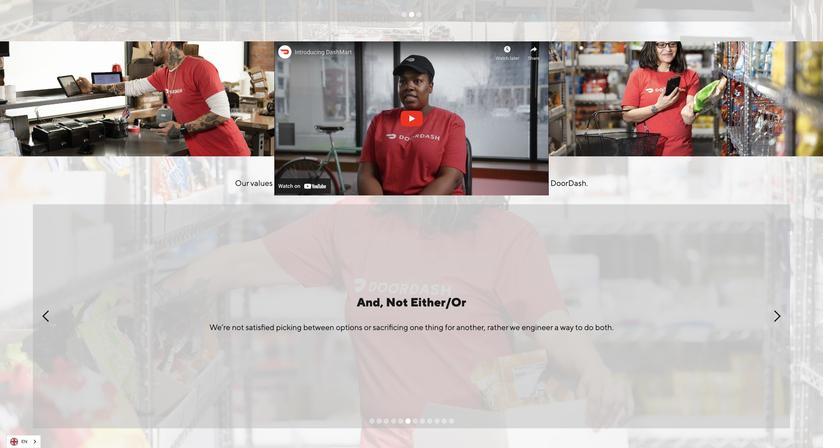 Task type: describe. For each thing, give the bounding box(es) containing it.
the
[[296, 179, 308, 188]]

0 horizontal spatial we
[[325, 179, 335, 188]]

doordash.
[[551, 179, 588, 188]]

we're not satisfied picking between options or sacrificing one thing for another, rather we engineer a way to do both.
[[210, 323, 614, 332]]

picking
[[276, 323, 302, 332]]

another,
[[457, 323, 486, 332]]

1 vertical spatial our
[[235, 179, 249, 188]]

1 horizontal spatial our
[[354, 162, 376, 176]]

one
[[410, 323, 424, 332]]

unapologetically
[[491, 179, 549, 188]]

values
[[378, 162, 415, 176]]

and,
[[357, 296, 384, 309]]

1 carousel region from the top
[[33, 0, 791, 22]]

guide
[[274, 179, 295, 188]]

in
[[418, 162, 429, 176]]

and
[[445, 179, 459, 188]]

to
[[576, 323, 583, 332]]

way inside our values in action our values guide the way we work, inform everything we do, and make us unapologetically doordash.
[[310, 179, 323, 188]]

english flag image
[[10, 438, 18, 446]]

and, not either/or
[[357, 296, 466, 309]]

our values in action our values guide the way we work, inform everything we do, and make us unapologetically doordash.
[[235, 162, 588, 188]]

for
[[445, 323, 455, 332]]

previous slide image
[[39, 310, 53, 323]]

values
[[251, 179, 273, 188]]

carousel region containing and, not either/or
[[33, 204, 791, 429]]

inform
[[357, 179, 380, 188]]



Task type: locate. For each thing, give the bounding box(es) containing it.
everything
[[381, 179, 419, 188]]

a
[[555, 323, 559, 332]]

us
[[481, 179, 489, 188]]

en link
[[7, 436, 41, 448]]

either/or
[[411, 296, 466, 309]]

Language field
[[7, 436, 41, 448]]

not right "we're"
[[232, 323, 244, 332]]

not for and,
[[386, 296, 408, 309]]

1 horizontal spatial not
[[386, 296, 408, 309]]

0 vertical spatial our
[[354, 162, 376, 176]]

satisfied
[[246, 323, 275, 332]]

1 vertical spatial not
[[232, 323, 244, 332]]

we for action
[[421, 179, 431, 188]]

engineer
[[522, 323, 553, 332]]

options
[[336, 323, 363, 332]]

2 carousel region from the top
[[33, 204, 791, 429]]

not
[[386, 296, 408, 309], [232, 323, 244, 332]]

thing
[[425, 323, 444, 332]]

we for picking
[[510, 323, 520, 332]]

we left do, at the right top
[[421, 179, 431, 188]]

action
[[432, 162, 470, 176]]

1 vertical spatial way
[[560, 323, 574, 332]]

carousel region
[[33, 0, 791, 22], [33, 204, 791, 429]]

0 horizontal spatial our
[[235, 179, 249, 188]]

do,
[[432, 179, 444, 188]]

we
[[325, 179, 335, 188], [421, 179, 431, 188], [510, 323, 520, 332]]

sacrificing
[[373, 323, 408, 332]]

way
[[310, 179, 323, 188], [560, 323, 574, 332]]

0 vertical spatial carousel region
[[33, 0, 791, 22]]

way right a
[[560, 323, 574, 332]]

not for we're
[[232, 323, 244, 332]]

work,
[[336, 179, 355, 188]]

not up the sacrificing
[[386, 296, 408, 309]]

we're
[[210, 323, 230, 332]]

1 horizontal spatial we
[[421, 179, 431, 188]]

make
[[460, 179, 480, 188]]

both.
[[596, 323, 614, 332]]

1 vertical spatial carousel region
[[33, 204, 791, 429]]

between
[[303, 323, 334, 332]]

or
[[364, 323, 371, 332]]

0 vertical spatial way
[[310, 179, 323, 188]]

0 horizontal spatial way
[[310, 179, 323, 188]]

1 horizontal spatial way
[[560, 323, 574, 332]]

we right 'rather'
[[510, 323, 520, 332]]

way right the
[[310, 179, 323, 188]]

next slide image
[[771, 310, 784, 323]]

0 vertical spatial not
[[386, 296, 408, 309]]

do
[[585, 323, 594, 332]]

2 horizontal spatial we
[[510, 323, 520, 332]]

our left values
[[235, 179, 249, 188]]

en
[[21, 439, 27, 444]]

rather
[[488, 323, 509, 332]]

our up inform
[[354, 162, 376, 176]]

our
[[354, 162, 376, 176], [235, 179, 249, 188]]

we left work,
[[325, 179, 335, 188]]

0 horizontal spatial not
[[232, 323, 244, 332]]



Task type: vqa. For each thing, say whether or not it's contained in the screenshot.
inform at left
yes



